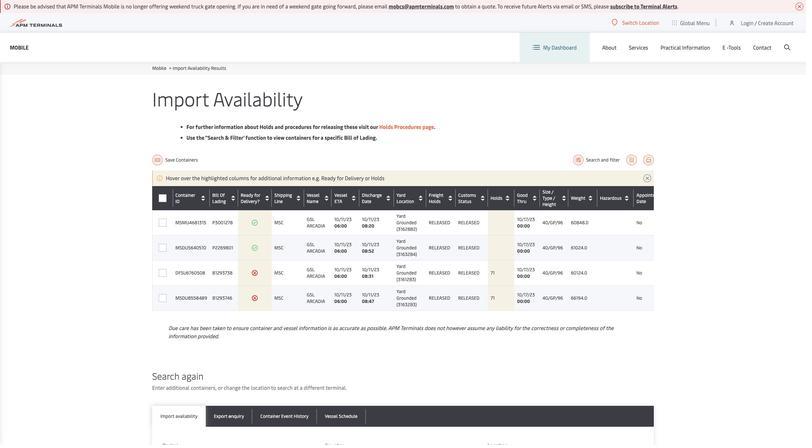 Task type: locate. For each thing, give the bounding box(es) containing it.
2 alerts from the left
[[663, 3, 678, 10]]

1 horizontal spatial is
[[328, 325, 332, 332]]

import left availability
[[161, 414, 174, 420]]

1 shipping line button from the left
[[275, 192, 303, 204]]

apm right that
[[67, 3, 78, 10]]

or inside search again enter additional containers, or change the location to search at a different terminal.
[[218, 384, 223, 392]]

0 vertical spatial not ready image
[[252, 270, 258, 277]]

vessel eta button for second customs status button from the right's shipping line 'button'
[[335, 192, 358, 204]]

3 10/11/23 06:00 from the top
[[335, 267, 352, 279]]

grounded up (31628b2)
[[397, 220, 417, 226]]

yard inside yard grounded (31632b4)
[[397, 238, 406, 245]]

2 shipping line button from the left
[[275, 192, 303, 205]]

2 gsl arcadia from the top
[[307, 242, 325, 254]]

msc for b1293738
[[275, 270, 284, 276]]

yard inside yard grounded (31628b2)
[[397, 213, 406, 219]]

1 vertical spatial apm
[[389, 325, 400, 332]]

status
[[459, 198, 472, 204], [459, 198, 472, 205]]

1 vertical spatial mobile link
[[152, 65, 166, 71]]

hover over the highlighted columns for additional information e.g. ready for delivery or holds
[[166, 175, 385, 182]]

0 vertical spatial import
[[173, 65, 187, 71]]

2 appointment date button from the left
[[637, 192, 674, 205]]

import right the ">"
[[173, 65, 187, 71]]

0 horizontal spatial apm
[[67, 3, 78, 10]]

00:00 for 60848.0
[[518, 223, 530, 229]]

08:20
[[362, 223, 375, 229]]

delivery? for second customs status button from the right's shipping line 'button' 'ready for delivery?' button
[[241, 198, 260, 204]]

container
[[176, 192, 195, 198], [176, 192, 195, 198], [261, 414, 280, 420]]

availability left results
[[188, 65, 210, 71]]

1 not ready image from the top
[[252, 270, 258, 277]]

06:00 left 08:52
[[335, 248, 347, 254]]

3 gsl from the top
[[307, 267, 315, 273]]

3 gsl arcadia from the top
[[307, 267, 325, 279]]

40/gp/96 for 66194.0
[[543, 295, 564, 301]]

10/11/23 06:00 left 08:52
[[335, 242, 352, 254]]

delivery? for 'ready for delivery?' button associated with shipping line 'button' related to 1st customs status button from the right
[[241, 198, 260, 205]]

type for second customs status button from the right's weight 'button'
[[543, 195, 553, 201]]

ready image
[[252, 245, 258, 251]]

2 shipping line from the left
[[275, 192, 292, 205]]

1 vertical spatial import
[[152, 86, 209, 111]]

1 please from the left
[[358, 3, 374, 10]]

2 06:00 from the top
[[335, 248, 347, 254]]

0 horizontal spatial availability
[[188, 65, 210, 71]]

0 horizontal spatial as
[[333, 325, 338, 332]]

gsl for 10/11/23 08:52
[[307, 242, 315, 248]]

0 horizontal spatial please
[[358, 3, 374, 10]]

to inside due care has been taken to ensure container and vessel information is as accurate as possible. apm terminals does not however assume any liability for the correctness or completeness of the information provided.
[[227, 325, 232, 332]]

4 00:00 from the top
[[518, 298, 530, 305]]

yard grounded (31632b3)
[[397, 289, 417, 308]]

0 horizontal spatial terminals
[[79, 3, 102, 10]]

4 06:00 from the top
[[335, 298, 347, 305]]

1 horizontal spatial mobile
[[103, 3, 120, 10]]

of right completeness
[[600, 325, 605, 332]]

1 ready for delivery? button from the left
[[241, 192, 270, 204]]

holds button for 1st customs status button from the right
[[491, 193, 513, 204]]

4 no from the top
[[637, 295, 643, 301]]

availability
[[188, 65, 210, 71], [213, 86, 303, 111]]

ready
[[322, 175, 336, 182], [241, 192, 253, 198], [241, 192, 253, 198]]

1 horizontal spatial mobile link
[[152, 65, 166, 71]]

is left no
[[121, 3, 125, 10]]

10/17/23 for 61024.0
[[518, 242, 535, 248]]

container for second customs status button from the right's shipping line 'button' 'ready for delivery?' button
[[176, 192, 195, 198]]

holds button for second customs status button from the right
[[491, 193, 513, 203]]

1 vertical spatial is
[[328, 325, 332, 332]]

import for import availability
[[152, 86, 209, 111]]

arcadia for 10/11/23 08:47
[[307, 298, 325, 305]]

2 vertical spatial import
[[161, 414, 174, 420]]

3 06:00 from the top
[[335, 273, 347, 279]]

offering
[[149, 3, 168, 10]]

grounded up (31612b3) at the bottom of the page
[[397, 270, 417, 276]]

terminals
[[79, 3, 102, 10], [401, 325, 424, 332]]

1 vertical spatial of
[[354, 134, 359, 141]]

2 vertical spatial and
[[273, 325, 282, 332]]

2 10/17/23 00:00 from the top
[[518, 242, 535, 254]]

0 horizontal spatial gate
[[205, 3, 215, 10]]

4 10/17/23 00:00 from the top
[[518, 292, 535, 305]]

arcadia for 10/11/23 08:31
[[307, 273, 325, 279]]

&
[[225, 134, 229, 141]]

2 horizontal spatial of
[[600, 325, 605, 332]]

weekend left truck
[[169, 3, 190, 10]]

00:00 for 61024.0
[[518, 248, 530, 254]]

location for 1st customs status button from the right
[[397, 198, 415, 205]]

2 arcadia from the top
[[307, 248, 325, 254]]

1 06:00 from the top
[[335, 223, 347, 229]]

2 ready for delivery? from the left
[[241, 192, 260, 205]]

not ready image down ready icon
[[252, 270, 258, 277]]

2 delivery? from the left
[[241, 198, 260, 205]]

2 00:00 from the top
[[518, 248, 530, 254]]

bill of lading
[[213, 192, 226, 204], [212, 192, 226, 205]]

4 gsl from the top
[[307, 292, 315, 298]]

10/11/23 left 10/11/23 08:20
[[335, 216, 352, 223]]

apm right possible.
[[389, 325, 400, 332]]

hazardous for second customs status button from the right's weight 'button'
[[601, 195, 622, 201]]

information down care
[[169, 333, 196, 340]]

login / create account link
[[729, 13, 794, 32]]

08:31
[[362, 273, 374, 279]]

2 weight from the left
[[571, 195, 586, 201]]

switch location button
[[612, 19, 660, 26]]

2 shipping from the left
[[275, 192, 292, 198]]

1 10/17/23 00:00 from the top
[[518, 216, 535, 229]]

bill of lading button for container id button associated with second customs status button from the right's shipping line 'button' 'ready for delivery?' button
[[213, 192, 237, 204]]

60848.0
[[571, 220, 589, 226]]

2 grounded from the top
[[397, 245, 417, 251]]

additional right columns
[[259, 175, 282, 182]]

close alert image
[[796, 3, 804, 10]]

grounded inside yard grounded (31632b4)
[[397, 245, 417, 251]]

1 weight button from the left
[[571, 193, 596, 203]]

3 msc from the top
[[275, 270, 284, 276]]

4 arcadia from the top
[[307, 298, 325, 305]]

1 delivery? from the left
[[241, 198, 260, 204]]

1 vertical spatial .
[[434, 123, 436, 130]]

1 vertical spatial additional
[[166, 384, 190, 392]]

please right forward,
[[358, 3, 374, 10]]

however
[[446, 325, 466, 332]]

0 horizontal spatial .
[[434, 123, 436, 130]]

gsl for 10/11/23 08:31
[[307, 267, 315, 273]]

close image
[[644, 175, 652, 182]]

0 vertical spatial of
[[279, 3, 284, 10]]

1 71 from the top
[[491, 270, 495, 276]]

availability up about
[[213, 86, 303, 111]]

4 10/11/23 06:00 from the top
[[335, 292, 352, 305]]

or
[[575, 3, 580, 10], [365, 175, 370, 182], [560, 325, 565, 332], [218, 384, 223, 392]]

2 40/gp/96 from the top
[[543, 245, 564, 251]]

is left accurate
[[328, 325, 332, 332]]

as right accurate
[[361, 325, 366, 332]]

or left sms,
[[575, 3, 580, 10]]

3 10/17/23 from the top
[[518, 267, 535, 273]]

or right correctness in the bottom right of the page
[[560, 325, 565, 332]]

import availability
[[152, 86, 303, 111]]

apm
[[67, 3, 78, 10], [389, 325, 400, 332]]

. up the global menu button
[[678, 3, 679, 10]]

mobile > import availability results
[[152, 65, 226, 71]]

1 10/11/23 06:00 from the top
[[335, 216, 352, 229]]

1 vertical spatial availability
[[213, 86, 303, 111]]

location for second customs status button from the right
[[397, 198, 415, 204]]

weekend right need in the left top of the page
[[289, 3, 310, 10]]

thru for 1st customs status button from the right
[[517, 198, 527, 205]]

1 appointment date button from the left
[[637, 192, 674, 204]]

06:00 for 10/11/23 08:47
[[335, 298, 347, 305]]

40/gp/96 left 60848.0
[[543, 220, 564, 226]]

3 no from the top
[[637, 270, 643, 276]]

4 gsl arcadia from the top
[[307, 292, 325, 305]]

good thru for 1st customs status button from the right
[[517, 192, 528, 205]]

1 gsl arcadia from the top
[[307, 216, 325, 229]]

4 40/gp/96 from the top
[[543, 295, 564, 301]]

0 horizontal spatial search
[[152, 370, 180, 382]]

10/11/23 06:00 for 08:20
[[335, 216, 352, 229]]

a right 'obtain'
[[478, 3, 481, 10]]

06:00 left 08:31
[[335, 273, 347, 279]]

grounded up (31632b4)
[[397, 245, 417, 251]]

e -tools
[[723, 44, 741, 51]]

4 10/17/23 from the top
[[518, 292, 535, 298]]

create
[[759, 19, 774, 26]]

msc for p3001278
[[275, 220, 284, 226]]

0 vertical spatial .
[[678, 3, 679, 10]]

switch location
[[623, 19, 660, 26]]

freight holds for 1st customs status button from the right
[[429, 192, 444, 205]]

0 horizontal spatial email
[[375, 3, 388, 10]]

40/gp/96 for 60848.0
[[543, 220, 564, 226]]

grounded for (31612b3)
[[397, 270, 417, 276]]

2 10/11/23 06:00 from the top
[[335, 242, 352, 254]]

1 10/17/23 from the top
[[518, 216, 535, 223]]

yard for 10/11/23 08:47
[[397, 289, 406, 295]]

vessel name button for second customs status button from the right's shipping line 'button'
[[307, 192, 330, 204]]

to left terminal
[[635, 3, 640, 10]]

1 vessel eta button from the left
[[335, 192, 358, 204]]

0 horizontal spatial is
[[121, 3, 125, 10]]

40/gp/96 left "66194.0"
[[543, 295, 564, 301]]

appointment date button for 1st customs status button from the right's weight 'button'
[[637, 192, 674, 205]]

grounded inside the yard grounded (31632b3)
[[397, 295, 417, 301]]

care
[[179, 325, 189, 332]]

0 horizontal spatial alerts
[[538, 3, 552, 10]]

10/17/23
[[518, 216, 535, 223], [518, 242, 535, 248], [518, 267, 535, 273], [518, 292, 535, 298]]

yard inside the yard grounded (31632b3)
[[397, 289, 406, 295]]

00:00 for 60124.0
[[518, 273, 530, 279]]

3 40/gp/96 from the top
[[543, 270, 564, 276]]

grounded for (31632b4)
[[397, 245, 417, 251]]

3 arcadia from the top
[[307, 273, 325, 279]]

1 horizontal spatial weekend
[[289, 3, 310, 10]]

10/17/23 00:00 for 66194.0
[[518, 292, 535, 305]]

or right delivery
[[365, 175, 370, 182]]

name for 1st customs status button from the right
[[307, 198, 319, 205]]

ready image
[[252, 220, 258, 226]]

to left search
[[271, 384, 276, 392]]

1 horizontal spatial gate
[[312, 3, 322, 10]]

08:47
[[362, 298, 374, 305]]

1 msc from the top
[[275, 220, 284, 226]]

yard for 10/11/23 08:52
[[397, 238, 406, 245]]

the
[[196, 134, 205, 141], [192, 175, 200, 182], [523, 325, 530, 332], [606, 325, 614, 332], [242, 384, 250, 392]]

apm inside due care has been taken to ensure container and vessel information is as accurate as possible. apm terminals does not however assume any liability for the correctness or completeness of the information provided.
[[389, 325, 400, 332]]

shipping for second customs status button from the right's shipping line 'button'
[[275, 192, 292, 198]]

2 ready for delivery? button from the left
[[241, 192, 270, 205]]

released
[[429, 220, 451, 226], [459, 220, 480, 226], [429, 245, 451, 251], [459, 245, 480, 251], [429, 270, 451, 276], [459, 270, 480, 276], [429, 295, 451, 301], [459, 295, 480, 301]]

10/11/23 left 10/11/23 08:31
[[335, 267, 352, 273]]

and left vessel at the bottom left of the page
[[273, 325, 282, 332]]

discharge date button for vessel eta button related to shipping line 'button' related to 1st customs status button from the right
[[362, 192, 393, 205]]

2 email from the left
[[561, 3, 574, 10]]

date
[[362, 198, 372, 204], [637, 198, 647, 204], [362, 198, 372, 205], [637, 198, 647, 205]]

the right over
[[192, 175, 200, 182]]

to left 'view'
[[267, 134, 273, 141]]

weight
[[571, 195, 586, 201], [571, 195, 586, 201]]

vessel eta
[[335, 192, 347, 204], [335, 192, 348, 205]]

not ready image
[[252, 270, 258, 277], [252, 295, 258, 302]]

0 vertical spatial additional
[[259, 175, 282, 182]]

1 alerts from the left
[[538, 3, 552, 10]]

1 horizontal spatial search
[[587, 157, 600, 163]]

as left accurate
[[333, 325, 338, 332]]

lading for 'ready for delivery?' button associated with shipping line 'button' related to 1st customs status button from the right
[[212, 198, 226, 205]]

1 horizontal spatial terminals
[[401, 325, 424, 332]]

subscribe to terminal alerts link
[[611, 3, 678, 10]]

gsl for 10/11/23 08:47
[[307, 292, 315, 298]]

for
[[187, 123, 195, 130]]

40/gp/96
[[543, 220, 564, 226], [543, 245, 564, 251], [543, 270, 564, 276], [543, 295, 564, 301]]

1 vertical spatial terminals
[[401, 325, 424, 332]]

and
[[275, 123, 284, 130], [602, 157, 609, 163], [273, 325, 282, 332]]

gate left 'going'
[[312, 3, 322, 10]]

mobcs@apmterminals.com link
[[389, 3, 454, 10]]

10/11/23 06:00 left 08:47
[[335, 292, 352, 305]]

2 eta from the left
[[335, 198, 343, 205]]

accurate
[[339, 325, 359, 332]]

2 not ready image from the top
[[252, 295, 258, 302]]

mobcs@apmterminals.com
[[389, 3, 454, 10]]

mobile
[[103, 3, 120, 10], [10, 44, 29, 51], [152, 65, 166, 71]]

has
[[190, 325, 198, 332]]

practical
[[661, 44, 682, 51]]

tab list
[[152, 406, 654, 427]]

terminals right that
[[79, 3, 102, 10]]

1 arcadia from the top
[[307, 223, 325, 229]]

1 status from the left
[[459, 198, 472, 204]]

freight holds for second customs status button from the right
[[429, 192, 444, 204]]

global menu
[[681, 19, 710, 26]]

None checkbox
[[159, 194, 167, 202], [159, 194, 167, 202], [159, 219, 167, 227], [159, 269, 167, 277], [159, 295, 167, 302], [159, 194, 167, 202], [159, 194, 167, 202], [159, 219, 167, 227], [159, 269, 167, 277], [159, 295, 167, 302]]

grounded for (31628b2)
[[397, 220, 417, 226]]

due care has been taken to ensure container and vessel information is as accurate as possible. apm terminals does not however assume any liability for the correctness or completeness of the information provided.
[[169, 325, 614, 340]]

please right sms,
[[594, 3, 609, 10]]

of right need in the left top of the page
[[279, 3, 284, 10]]

1 shipping line from the left
[[275, 192, 292, 204]]

not ready image up container
[[252, 295, 258, 302]]

e -tools button
[[723, 33, 741, 62]]

mobile for mobile
[[10, 44, 29, 51]]

for
[[313, 123, 320, 130], [313, 134, 320, 141], [250, 175, 257, 182], [337, 175, 344, 182], [255, 192, 260, 198], [255, 192, 260, 198], [515, 325, 521, 332]]

2 customs status button from the left
[[459, 192, 487, 205]]

10/11/23 06:00 left 08:31
[[335, 267, 352, 279]]

import inside button
[[161, 414, 174, 420]]

2 71 from the top
[[491, 295, 495, 301]]

1 00:00 from the top
[[518, 223, 530, 229]]

0 horizontal spatial weekend
[[169, 3, 190, 10]]

alerts left via
[[538, 3, 552, 10]]

. right procedures
[[434, 123, 436, 130]]

''search
[[205, 134, 224, 141]]

gsl arcadia for 08:20
[[307, 216, 325, 229]]

06:00 left 08:20
[[335, 223, 347, 229]]

1 vertical spatial not ready image
[[252, 295, 258, 302]]

and left the filter
[[602, 157, 609, 163]]

additional down again
[[166, 384, 190, 392]]

columns
[[229, 175, 249, 182]]

1 horizontal spatial as
[[361, 325, 366, 332]]

2 as from the left
[[361, 325, 366, 332]]

services
[[630, 44, 649, 51]]

gate right truck
[[205, 3, 215, 10]]

p3001278
[[213, 220, 233, 226]]

4 msc from the top
[[275, 295, 284, 301]]

1 40/gp/96 from the top
[[543, 220, 564, 226]]

freight holds button
[[429, 192, 454, 204], [429, 192, 454, 205]]

0 vertical spatial search
[[587, 157, 600, 163]]

any
[[487, 325, 495, 332]]

search left the filter
[[587, 157, 600, 163]]

1 discharge from the left
[[362, 192, 382, 198]]

vessel
[[307, 192, 320, 198], [335, 192, 347, 198], [307, 192, 320, 198], [335, 192, 348, 198], [325, 414, 338, 420]]

yard location button
[[397, 192, 425, 204], [397, 192, 425, 205]]

10/11/23 left the 10/11/23 08:52
[[335, 242, 352, 248]]

0 horizontal spatial additional
[[166, 384, 190, 392]]

2 discharge from the left
[[362, 192, 382, 198]]

1 no from the top
[[637, 220, 643, 226]]

vessel name button
[[307, 192, 330, 204], [307, 192, 330, 205]]

of inside due care has been taken to ensure container and vessel information is as accurate as possible. apm terminals does not however assume any liability for the correctness or completeness of the information provided.
[[600, 325, 605, 332]]

1 vertical spatial 71
[[491, 295, 495, 301]]

not ready image for b1293738
[[252, 270, 258, 277]]

10/17/23 00:00 for 61024.0
[[518, 242, 535, 254]]

event
[[281, 414, 293, 420]]

0 horizontal spatial mobile
[[10, 44, 29, 51]]

2 customs from the left
[[459, 192, 476, 198]]

0 vertical spatial is
[[121, 3, 125, 10]]

no
[[637, 220, 643, 226], [637, 245, 643, 251], [637, 270, 643, 276], [637, 295, 643, 301]]

terminals left does
[[401, 325, 424, 332]]

status for second customs status button from the right
[[459, 198, 472, 204]]

the inside search again enter additional containers, or change the location to search at a different terminal.
[[242, 384, 250, 392]]

1 grounded from the top
[[397, 220, 417, 226]]

0 vertical spatial apm
[[67, 3, 78, 10]]

delivery?
[[241, 198, 260, 204], [241, 198, 260, 205]]

10/11/23 up 08:31
[[362, 267, 380, 273]]

1 horizontal spatial alerts
[[663, 3, 678, 10]]

10/11/23 06:00 for 08:31
[[335, 267, 352, 279]]

1 weight from the left
[[571, 195, 586, 201]]

2 discharge date button from the left
[[362, 192, 393, 205]]

for further information about holds and procedures for releasing these visit our holds procedures page .
[[187, 123, 436, 130]]

alerts right terminal
[[663, 3, 678, 10]]

terminal.
[[326, 384, 347, 392]]

completeness
[[566, 325, 599, 332]]

1 horizontal spatial please
[[594, 3, 609, 10]]

40/gp/96 left "60124.0"
[[543, 270, 564, 276]]

2 discharge date from the left
[[362, 192, 382, 205]]

1 vertical spatial search
[[152, 370, 180, 382]]

the right the 'change'
[[242, 384, 250, 392]]

10/11/23 06:00 left 08:20
[[335, 216, 352, 229]]

id
[[176, 198, 180, 204], [176, 198, 180, 205]]

0 vertical spatial mobile link
[[10, 43, 29, 51]]

grounded up (31632b3)
[[397, 295, 417, 301]]

1 vertical spatial mobile
[[10, 44, 29, 51]]

tab list containing import availability
[[152, 406, 654, 427]]

0 vertical spatial 71
[[491, 270, 495, 276]]

2 horizontal spatial mobile
[[152, 65, 166, 71]]

appointment
[[637, 192, 664, 198], [637, 192, 664, 198]]

grounded inside yard grounded (31628b2)
[[397, 220, 417, 226]]

10/11/23 up 08:20
[[362, 216, 380, 223]]

1 shipping from the left
[[275, 192, 292, 198]]

yard for 10/11/23 08:31
[[397, 263, 406, 270]]

1 gsl from the top
[[307, 216, 315, 223]]

еnquiry
[[229, 414, 244, 420]]

gsl
[[307, 216, 315, 223], [307, 242, 315, 248], [307, 267, 315, 273], [307, 292, 315, 298]]

2 date from the left
[[637, 198, 647, 204]]

of down these
[[354, 134, 359, 141]]

2 please from the left
[[594, 3, 609, 10]]

1 horizontal spatial email
[[561, 3, 574, 10]]

size / type / height button for second customs status button from the right's weight 'button'
[[543, 189, 567, 208]]

yard inside yard grounded (31612b3)
[[397, 263, 406, 270]]

2 vessel eta button from the left
[[335, 192, 358, 205]]

grounded
[[397, 220, 417, 226], [397, 245, 417, 251], [397, 270, 417, 276], [397, 295, 417, 301]]

information up &
[[214, 123, 243, 130]]

history
[[294, 414, 309, 420]]

function
[[246, 134, 266, 141]]

3 00:00 from the top
[[518, 273, 530, 279]]

search inside button
[[587, 157, 600, 163]]

good thru
[[518, 192, 528, 204], [517, 192, 528, 205]]

size / type / height button
[[543, 189, 567, 208], [543, 189, 567, 208]]

2 customs status from the left
[[459, 192, 476, 205]]

specific
[[325, 134, 343, 141]]

1 vertical spatial and
[[602, 157, 609, 163]]

to right taken
[[227, 325, 232, 332]]

a left specific
[[321, 134, 324, 141]]

yard grounded (31612b3)
[[397, 263, 417, 283]]

gate
[[205, 3, 215, 10], [312, 3, 322, 10]]

1 horizontal spatial apm
[[389, 325, 400, 332]]

line
[[275, 198, 283, 204], [275, 198, 283, 205]]

further
[[196, 123, 213, 130]]

2 vertical spatial of
[[600, 325, 605, 332]]

a right at
[[300, 384, 303, 392]]

filter'
[[230, 134, 245, 141]]

40/gp/96 left 61024.0
[[543, 245, 564, 251]]

2 status from the left
[[459, 198, 472, 205]]

hover
[[166, 175, 180, 182]]

import up for at the top left of page
[[152, 86, 209, 111]]

search inside search again enter additional containers, or change the location to search at a different terminal.
[[152, 370, 180, 382]]

is inside due care has been taken to ensure container and vessel information is as accurate as possible. apm terminals does not however assume any liability for the correctness or completeness of the information provided.
[[328, 325, 332, 332]]

2 no from the top
[[637, 245, 643, 251]]

2 vertical spatial mobile
[[152, 65, 166, 71]]

height for second customs status button from the right
[[543, 201, 557, 208]]

06:00 left 08:47
[[335, 298, 347, 305]]

search up enter
[[152, 370, 180, 382]]

08:52
[[362, 248, 374, 254]]

gsl arcadia for 08:52
[[307, 242, 325, 254]]

0 horizontal spatial mobile link
[[10, 43, 29, 51]]

3 grounded from the top
[[397, 270, 417, 276]]

2 weight button from the left
[[571, 193, 596, 204]]

container for 'ready for delivery?' button associated with shipping line 'button' related to 1st customs status button from the right
[[176, 192, 195, 198]]

0 vertical spatial availability
[[188, 65, 210, 71]]

2 gsl from the top
[[307, 242, 315, 248]]

vessel schedule button
[[317, 406, 366, 427]]

4 grounded from the top
[[397, 295, 417, 301]]

or left the 'change'
[[218, 384, 223, 392]]

freight
[[429, 192, 444, 198], [429, 192, 444, 198]]

1 horizontal spatial additional
[[259, 175, 282, 182]]

hazardous
[[601, 195, 622, 201], [600, 195, 622, 201]]

discharge date for vessel eta button related to shipping line 'button' related to 1st customs status button from the right
[[362, 192, 382, 205]]

msc for p2269801
[[275, 245, 284, 251]]

customs status for 1st customs status button from the right
[[459, 192, 476, 205]]

sms,
[[582, 3, 593, 10]]

2 vessel eta from the left
[[335, 192, 348, 205]]

1 discharge date from the left
[[362, 192, 382, 204]]

None checkbox
[[159, 244, 167, 252]]

discharge date button
[[362, 192, 393, 204], [362, 192, 393, 205]]

10/11/23 06:00 for 08:52
[[335, 242, 352, 254]]

type for 1st customs status button from the right's weight 'button'
[[543, 195, 553, 201]]

and up 'view'
[[275, 123, 284, 130]]

if
[[238, 3, 241, 10]]

use
[[187, 134, 195, 141]]



Task type: describe. For each thing, give the bounding box(es) containing it.
good for size / type / height button associated with 1st customs status button from the right's weight 'button'
[[517, 192, 528, 198]]

arcadia for 10/11/23 08:52
[[307, 248, 325, 254]]

search and filter button
[[574, 155, 620, 165]]

10/11/23 up 08:52
[[362, 242, 380, 248]]

search for again
[[152, 370, 180, 382]]

1 horizontal spatial .
[[678, 3, 679, 10]]

size / type / height for 1st customs status button from the right's weight 'button'
[[543, 189, 557, 208]]

vessel name for second customs status button from the right's shipping line 'button'
[[307, 192, 320, 204]]

assume
[[467, 325, 485, 332]]

00:00 for 66194.0
[[518, 298, 530, 305]]

customs status for second customs status button from the right
[[459, 192, 476, 204]]

no for 61024.0
[[637, 245, 643, 251]]

container
[[250, 325, 272, 332]]

10/17/23 for 66194.0
[[518, 292, 535, 298]]

account
[[775, 19, 794, 26]]

(31612b3)
[[397, 277, 416, 283]]

dfsu6760508
[[176, 270, 205, 276]]

0 vertical spatial terminals
[[79, 3, 102, 10]]

b1293746
[[213, 295, 233, 301]]

good for size / type / height button corresponding to second customs status button from the right's weight 'button'
[[518, 192, 528, 198]]

discharge for vessel eta button corresponding to second customs status button from the right's shipping line 'button'
[[362, 192, 382, 198]]

about button
[[603, 33, 617, 62]]

quote. to
[[482, 3, 503, 10]]

our
[[370, 123, 378, 130]]

1 as from the left
[[333, 325, 338, 332]]

a right need in the left top of the page
[[286, 3, 288, 10]]

2 gate from the left
[[312, 3, 322, 10]]

longer
[[133, 3, 148, 10]]

enter
[[152, 384, 165, 392]]

containers
[[176, 157, 198, 163]]

does
[[425, 325, 436, 332]]

not
[[437, 325, 445, 332]]

bill of lading button for 'ready for delivery?' button associated with shipping line 'button' related to 1st customs status button from the right's container id button
[[212, 192, 237, 205]]

(31632b4)
[[397, 251, 417, 258]]

container inside button
[[261, 414, 280, 420]]

(31632b3)
[[397, 302, 417, 308]]

1 customs from the left
[[459, 192, 476, 198]]

and inside due care has been taken to ensure container and vessel information is as accurate as possible. apm terminals does not however assume any liability for the correctness or completeness of the information provided.
[[273, 325, 282, 332]]

are
[[252, 3, 260, 10]]

information left e.g.
[[283, 175, 311, 182]]

additional inside search again enter additional containers, or change the location to search at a different terminal.
[[166, 384, 190, 392]]

container event history
[[261, 414, 309, 420]]

yard for 10/11/23 08:20
[[397, 213, 406, 219]]

correctness
[[532, 325, 559, 332]]

msdu5640510
[[176, 245, 206, 251]]

forward,
[[337, 3, 357, 10]]

msmu4681315
[[176, 220, 206, 226]]

discharge for vessel eta button related to shipping line 'button' related to 1st customs status button from the right
[[362, 192, 382, 198]]

0 horizontal spatial of
[[279, 3, 284, 10]]

information right vessel at the bottom left of the page
[[299, 325, 327, 332]]

ready for delivery? button for second customs status button from the right's shipping line 'button'
[[241, 192, 270, 204]]

1 date from the left
[[362, 198, 372, 204]]

size for size / type / height button corresponding to second customs status button from the right's weight 'button'
[[543, 189, 551, 195]]

yard location for vessel eta button corresponding to second customs status button from the right's shipping line 'button' discharge date button
[[397, 192, 415, 204]]

no for 60124.0
[[637, 270, 643, 276]]

1 appointment date from the left
[[637, 192, 664, 204]]

login
[[742, 19, 754, 26]]

please
[[14, 3, 29, 10]]

good thru for second customs status button from the right
[[518, 192, 528, 204]]

search
[[278, 384, 293, 392]]

tools
[[729, 44, 741, 51]]

obtain
[[462, 3, 477, 10]]

10/17/23 for 60848.0
[[518, 216, 535, 223]]

1 eta from the left
[[335, 198, 342, 204]]

1 horizontal spatial availability
[[213, 86, 303, 111]]

06:00 for 10/11/23 08:52
[[335, 248, 347, 254]]

10/17/23 for 60124.0
[[518, 267, 535, 273]]

id for 1st customs status button from the right
[[176, 198, 180, 205]]

1 customs status button from the left
[[459, 192, 487, 204]]

my dashboard button
[[533, 33, 577, 62]]

that
[[56, 3, 66, 10]]

for inside due care has been taken to ensure container and vessel information is as accurate as possible. apm terminals does not however assume any liability for the correctness or completeness of the information provided.
[[515, 325, 521, 332]]

subscribe
[[611, 3, 634, 10]]

taken
[[212, 325, 225, 332]]

lading.
[[360, 134, 378, 141]]

gsl arcadia for 08:31
[[307, 267, 325, 279]]

discharge date for vessel eta button corresponding to second customs status button from the right's shipping line 'button'
[[362, 192, 382, 204]]

2 weekend from the left
[[289, 3, 310, 10]]

40/gp/96 for 61024.0
[[543, 245, 564, 251]]

the left correctness in the bottom right of the page
[[523, 325, 530, 332]]

search again enter additional containers, or change the location to search at a different terminal.
[[152, 370, 347, 392]]

1 weekend from the left
[[169, 3, 190, 10]]

-
[[727, 44, 729, 51]]

terminals inside due care has been taken to ensure container and vessel information is as accurate as possible. apm terminals does not however assume any liability for the correctness or completeness of the information provided.
[[401, 325, 424, 332]]

1 line from the left
[[275, 198, 283, 204]]

grounded for (31632b3)
[[397, 295, 417, 301]]

e
[[723, 44, 726, 51]]

the right completeness
[[606, 325, 614, 332]]

shipping line button for 1st customs status button from the right
[[275, 192, 303, 205]]

not ready image for b1293746
[[252, 295, 258, 302]]

size for size / type / height button associated with 1st customs status button from the right's weight 'button'
[[543, 189, 551, 195]]

vessel name button for shipping line 'button' related to 1st customs status button from the right
[[307, 192, 330, 205]]

freight holds button for second customs status button from the right
[[429, 192, 454, 204]]

in
[[261, 3, 265, 10]]

truck
[[191, 3, 204, 10]]

visit
[[359, 123, 369, 130]]

shipping line button for second customs status button from the right
[[275, 192, 303, 204]]

login / create account
[[742, 19, 794, 26]]

1 gate from the left
[[205, 3, 215, 10]]

practical information
[[661, 44, 711, 51]]

ensure
[[233, 325, 249, 332]]

going
[[323, 3, 336, 10]]

shipping line for shipping line 'button' related to 1st customs status button from the right
[[275, 192, 292, 205]]

71 for (31612b3)
[[491, 270, 495, 276]]

about
[[245, 123, 259, 130]]

2 line from the left
[[275, 198, 283, 205]]

bill for second customs status button from the right's shipping line 'button'
[[213, 192, 219, 198]]

10/11/23 08:52
[[362, 242, 380, 254]]

a inside search again enter additional containers, or change the location to search at a different terminal.
[[300, 384, 303, 392]]

msc for b1293746
[[275, 295, 284, 301]]

06:00 for 10/11/23 08:31
[[335, 273, 347, 279]]

shipping line for second customs status button from the right's shipping line 'button'
[[275, 192, 292, 204]]

>
[[169, 65, 172, 71]]

0 vertical spatial mobile
[[103, 3, 120, 10]]

holds procedures page link
[[380, 123, 434, 130]]

be
[[30, 3, 36, 10]]

yard grounded (31628b2)
[[397, 213, 417, 232]]

contact button
[[754, 33, 772, 62]]

1 appointment from the left
[[637, 192, 664, 198]]

10/11/23 up 08:47
[[362, 292, 380, 298]]

06:00 for 10/11/23 08:20
[[335, 223, 347, 229]]

name for second customs status button from the right
[[307, 198, 319, 204]]

1 email from the left
[[375, 3, 388, 10]]

export еnquiry
[[214, 414, 244, 420]]

to inside search again enter additional containers, or change the location to search at a different terminal.
[[271, 384, 276, 392]]

save containers
[[165, 157, 202, 163]]

vessel inside button
[[325, 414, 338, 420]]

b1293738
[[213, 270, 233, 276]]

and inside button
[[602, 157, 609, 163]]

container id for shipping line 'button' related to 1st customs status button from the right
[[176, 192, 195, 205]]

change
[[224, 384, 241, 392]]

import availability button
[[152, 406, 206, 427]]

bill for shipping line 'button' related to 1st customs status button from the right
[[212, 192, 219, 198]]

4 date from the left
[[637, 198, 647, 205]]

discharge date button for vessel eta button corresponding to second customs status button from the right's shipping line 'button'
[[362, 192, 393, 204]]

1 vessel eta from the left
[[335, 192, 347, 204]]

10/17/23 00:00 for 60848.0
[[518, 216, 535, 229]]

1 ready for delivery? from the left
[[241, 192, 260, 204]]

appointment date button for second customs status button from the right's weight 'button'
[[637, 192, 674, 204]]

bill of lading for second customs status button from the right's shipping line 'button' 'ready for delivery?' button
[[213, 192, 226, 204]]

or inside due care has been taken to ensure container and vessel information is as accurate as possible. apm terminals does not however assume any liability for the correctness or completeness of the information provided.
[[560, 325, 565, 332]]

availability
[[176, 414, 198, 420]]

3 date from the left
[[362, 198, 372, 205]]

search for and
[[587, 157, 600, 163]]

receive
[[505, 3, 521, 10]]

2 appointment date from the left
[[637, 192, 664, 205]]

please be advised that apm terminals mobile is no longer offering weekend truck gate opening. if you are in need of a weekend gate going forward, please email mobcs@apmterminals.com to obtain a quote. to receive future alerts via email or sms, please subscribe to terminal alerts .
[[14, 3, 679, 10]]

height for 1st customs status button from the right
[[543, 201, 557, 208]]

gsl for 10/11/23 08:20
[[307, 216, 315, 223]]

future
[[522, 3, 537, 10]]

66194.0
[[571, 295, 588, 301]]

size / type / height button for 1st customs status button from the right's weight 'button'
[[543, 189, 567, 208]]

to left 'obtain'
[[456, 3, 461, 10]]

mobile for mobile > import availability results
[[152, 65, 166, 71]]

gsl arcadia for 08:47
[[307, 292, 325, 305]]

2 appointment from the left
[[637, 192, 664, 198]]

10/11/23 left 10/11/23 08:47
[[335, 292, 352, 298]]

weight button for 1st customs status button from the right
[[571, 193, 596, 204]]

menu
[[697, 19, 710, 26]]

view
[[274, 134, 285, 141]]

practical information button
[[661, 33, 711, 62]]

my
[[544, 44, 551, 51]]

71 for (31632b3)
[[491, 295, 495, 301]]

provided.
[[198, 333, 219, 340]]

vessel schedule
[[325, 414, 358, 420]]

ready for delivery? button for shipping line 'button' related to 1st customs status button from the right
[[241, 192, 270, 205]]

need
[[266, 3, 278, 10]]

the right 'use'
[[196, 134, 205, 141]]

10/17/23 00:00 for 60124.0
[[518, 267, 535, 279]]

over
[[181, 175, 191, 182]]

0 vertical spatial and
[[275, 123, 284, 130]]

lading for second customs status button from the right's shipping line 'button' 'ready for delivery?' button
[[213, 198, 226, 204]]

thru for second customs status button from the right
[[518, 198, 527, 204]]

61024.0
[[571, 245, 588, 251]]

services button
[[630, 33, 649, 62]]

vessel eta button for shipping line 'button' related to 1st customs status button from the right
[[335, 192, 358, 205]]

about
[[603, 44, 617, 51]]

containers
[[286, 134, 311, 141]]

container id for second customs status button from the right's shipping line 'button'
[[176, 192, 195, 204]]

terminal
[[641, 3, 662, 10]]

hazardous for 1st customs status button from the right's weight 'button'
[[600, 195, 622, 201]]

1 horizontal spatial of
[[354, 134, 359, 141]]

results
[[211, 65, 226, 71]]

weight button for second customs status button from the right
[[571, 193, 596, 203]]

save
[[165, 157, 175, 163]]

due
[[169, 325, 178, 332]]

freight holds button for 1st customs status button from the right
[[429, 192, 454, 205]]

save containers button
[[152, 155, 202, 165]]



Task type: vqa. For each thing, say whether or not it's contained in the screenshot.


